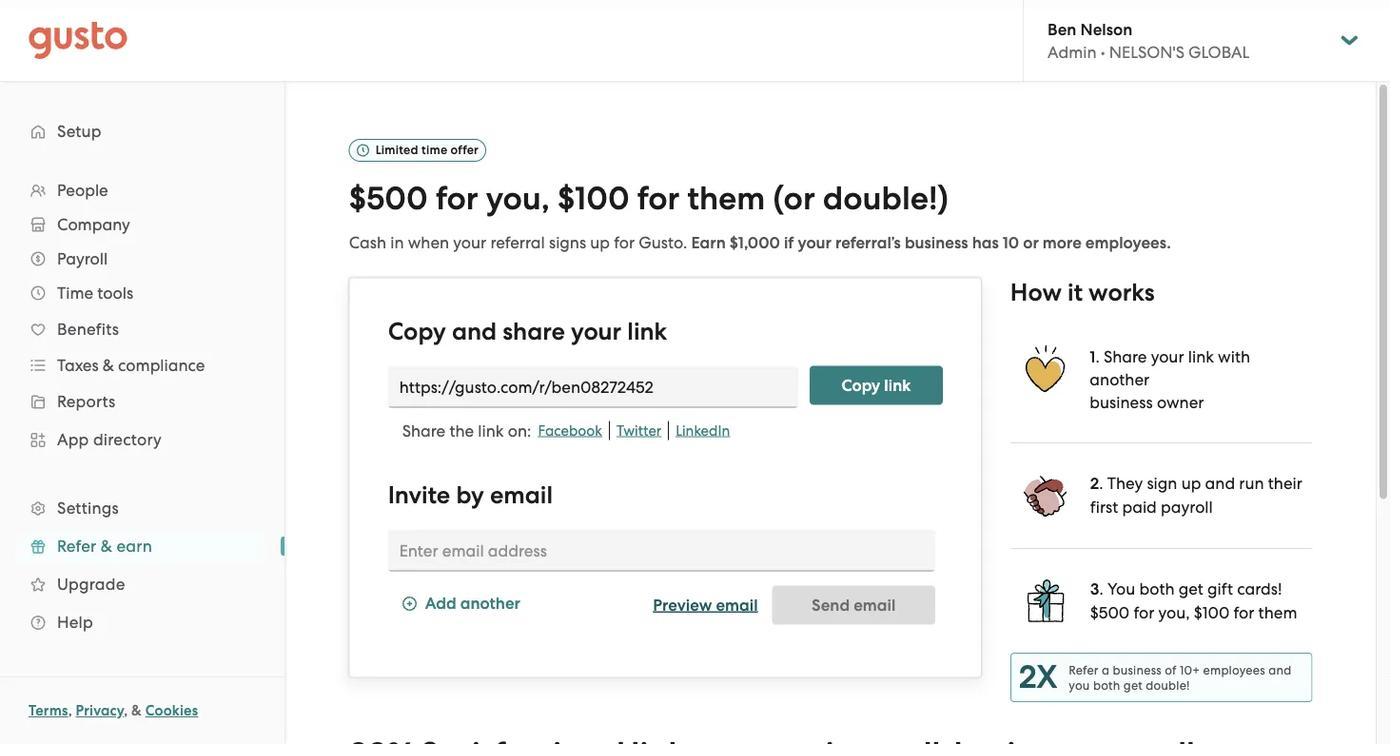Task type: locate. For each thing, give the bounding box(es) containing it.
0 horizontal spatial both
[[1094, 678, 1121, 692]]

, left cookies button
[[124, 703, 128, 720]]

0 horizontal spatial $100
[[558, 179, 630, 218]]

business right a
[[1113, 663, 1162, 677]]

0 vertical spatial get
[[1179, 580, 1204, 599]]

0 horizontal spatial copy
[[388, 317, 446, 346]]

another inside button
[[461, 594, 521, 614]]

directory
[[93, 430, 162, 449]]

1 vertical spatial and
[[1206, 474, 1236, 493]]

payroll
[[57, 249, 108, 268]]

them up earn
[[688, 179, 766, 218]]

module__icon___go7vc image
[[402, 596, 418, 612]]

1 vertical spatial $500
[[1091, 603, 1130, 622]]

privacy
[[76, 703, 124, 720]]

share right the 1
[[1104, 347, 1148, 366]]

link
[[628, 317, 668, 346], [1189, 347, 1215, 366], [885, 375, 911, 395], [478, 421, 504, 440]]

0 vertical spatial both
[[1140, 580, 1175, 599]]

setup link
[[19, 114, 266, 149]]

up inside the cash in when your referral signs up for gusto. earn $1,000 if your referral's business has 10 or more employees.
[[591, 233, 610, 252]]

1 vertical spatial up
[[1182, 474, 1202, 493]]

up inside 2 . they sign up and run their first paid payroll
[[1182, 474, 1202, 493]]

1 vertical spatial copy
[[842, 375, 881, 395]]

2 . they sign up and run their first paid payroll
[[1091, 474, 1303, 516]]

business down 1 .
[[1090, 393, 1154, 412]]

2 vertical spatial business
[[1113, 663, 1162, 677]]

add
[[425, 594, 457, 614]]

both right you
[[1140, 580, 1175, 599]]

1 vertical spatial share
[[402, 421, 446, 440]]

1 horizontal spatial you,
[[1159, 603, 1191, 622]]

1 vertical spatial get
[[1124, 678, 1143, 692]]

for up gusto.
[[638, 179, 680, 218]]

$100 down gift
[[1195, 603, 1230, 622]]

app directory
[[57, 430, 162, 449]]

earn
[[692, 233, 726, 253]]

0 vertical spatial you,
[[486, 179, 550, 218]]

and right employees on the right bottom of page
[[1269, 663, 1292, 677]]

you, up of
[[1159, 603, 1191, 622]]

. right an illustration of a heart image
[[1096, 347, 1100, 366]]

copy inside button
[[842, 375, 881, 395]]

and left share
[[452, 317, 497, 346]]

0 horizontal spatial another
[[461, 594, 521, 614]]

reports link
[[19, 385, 266, 419]]

1
[[1090, 347, 1096, 366]]

0 horizontal spatial and
[[452, 317, 497, 346]]

refer up you
[[1069, 663, 1099, 677]]

for down you
[[1134, 603, 1155, 622]]

1 vertical spatial .
[[1100, 474, 1104, 493]]

and inside 2 . they sign up and run their first paid payroll
[[1206, 474, 1236, 493]]

1 horizontal spatial and
[[1206, 474, 1236, 493]]

& left earn
[[101, 537, 112, 556]]

$100 up signs
[[558, 179, 630, 218]]

2 horizontal spatial and
[[1269, 663, 1292, 677]]

copy
[[388, 317, 446, 346], [842, 375, 881, 395]]

1 horizontal spatial $500
[[1091, 603, 1130, 622]]

0 horizontal spatial refer
[[57, 537, 97, 556]]

& inside dropdown button
[[103, 356, 114, 375]]

add another button
[[402, 586, 521, 625]]

refer
[[57, 537, 97, 556], [1069, 663, 1099, 677]]

email
[[490, 481, 553, 510], [716, 595, 758, 615]]

get left double!
[[1124, 678, 1143, 692]]

share
[[1104, 347, 1148, 366], [402, 421, 446, 440]]

0 horizontal spatial email
[[490, 481, 553, 510]]

another right add
[[461, 594, 521, 614]]

(or
[[773, 179, 816, 218]]

2x
[[1019, 658, 1058, 697]]

of
[[1166, 663, 1177, 677]]

$100 inside 3 . you both get gift cards! $500 for you, $100 for them
[[1195, 603, 1230, 622]]

. up first
[[1100, 474, 1104, 493]]

1 vertical spatial both
[[1094, 678, 1121, 692]]

preview email
[[653, 595, 758, 615]]

settings link
[[19, 491, 266, 526]]

1 horizontal spatial them
[[1259, 603, 1298, 622]]

copy for copy link
[[842, 375, 881, 395]]

1 horizontal spatial email
[[716, 595, 758, 615]]

link inside button
[[885, 375, 911, 395]]

app directory link
[[19, 423, 266, 457]]

. inside 2 . they sign up and run their first paid payroll
[[1100, 474, 1104, 493]]

employees
[[1204, 663, 1266, 677]]

1 horizontal spatial up
[[1182, 474, 1202, 493]]

0 vertical spatial another
[[1090, 370, 1150, 389]]

. inside 1 .
[[1096, 347, 1100, 366]]

you
[[1108, 580, 1136, 599]]

both down a
[[1094, 678, 1121, 692]]

another
[[1090, 370, 1150, 389], [461, 594, 521, 614]]

you,
[[486, 179, 550, 218], [1159, 603, 1191, 622]]

share left the the
[[402, 421, 446, 440]]

up up payroll
[[1182, 474, 1202, 493]]

1 horizontal spatial get
[[1179, 580, 1204, 599]]

referral's
[[836, 233, 901, 253]]

more
[[1043, 233, 1082, 253]]

1 vertical spatial &
[[101, 537, 112, 556]]

$500 down you
[[1091, 603, 1130, 622]]

by
[[456, 481, 484, 510]]

get left gift
[[1179, 580, 1204, 599]]

payroll
[[1161, 497, 1214, 516]]

1 vertical spatial refer
[[1069, 663, 1099, 677]]

for left gusto.
[[614, 233, 635, 252]]

cash in when your referral signs up for gusto. earn $1,000 if your referral's business has 10 or more employees.
[[349, 233, 1172, 253]]

1 horizontal spatial ,
[[124, 703, 128, 720]]

ben nelson admin • nelson's global
[[1048, 19, 1250, 62]]

1 horizontal spatial $100
[[1195, 603, 1230, 622]]

both
[[1140, 580, 1175, 599], [1094, 678, 1121, 692]]

0 vertical spatial them
[[688, 179, 766, 218]]

benefits
[[57, 320, 119, 339]]

refer inside refer a business of 10+ employees and you both get double!
[[1069, 663, 1099, 677]]

&
[[103, 356, 114, 375], [101, 537, 112, 556], [131, 703, 142, 720]]

email inside button
[[716, 595, 758, 615]]

email right preview
[[716, 595, 758, 615]]

1 vertical spatial $100
[[1195, 603, 1230, 622]]

$500
[[349, 179, 428, 218], [1091, 603, 1130, 622]]

earn
[[117, 537, 152, 556]]

email right by on the left
[[490, 481, 553, 510]]

get inside 3 . you both get gift cards! $500 for you, $100 for them
[[1179, 580, 1204, 599]]

1 vertical spatial them
[[1259, 603, 1298, 622]]

share inside share your link with another business owner
[[1104, 347, 1148, 366]]

. for 1
[[1096, 347, 1100, 366]]

0 vertical spatial refer
[[57, 537, 97, 556]]

list
[[0, 173, 285, 642]]

linkedin button
[[669, 421, 737, 440]]

signs
[[549, 233, 587, 252]]

3
[[1091, 580, 1100, 599]]

help link
[[19, 605, 266, 640]]

0 vertical spatial share
[[1104, 347, 1148, 366]]

$100
[[558, 179, 630, 218], [1195, 603, 1230, 622]]

3 . you both get gift cards! $500 for you, $100 for them
[[1091, 580, 1298, 622]]

help
[[57, 613, 93, 632]]

admin
[[1048, 43, 1097, 62]]

your
[[453, 233, 487, 252], [798, 233, 832, 253], [571, 317, 622, 346], [1152, 347, 1185, 366]]

your up owner
[[1152, 347, 1185, 366]]

0 vertical spatial $500
[[349, 179, 428, 218]]

cookies
[[145, 703, 198, 720]]

$1,000
[[730, 233, 781, 253]]

both inside refer a business of 10+ employees and you both get double!
[[1094, 678, 1121, 692]]

1 vertical spatial you,
[[1159, 603, 1191, 622]]

2 vertical spatial &
[[131, 703, 142, 720]]

taxes & compliance button
[[19, 348, 266, 383]]

0 vertical spatial copy
[[388, 317, 446, 346]]

. left you
[[1100, 580, 1104, 599]]

cash
[[349, 233, 387, 252]]

business left has
[[905, 233, 969, 253]]

1 horizontal spatial share
[[1104, 347, 1148, 366]]

& right taxes
[[103, 356, 114, 375]]

both inside 3 . you both get gift cards! $500 for you, $100 for them
[[1140, 580, 1175, 599]]

0 vertical spatial .
[[1096, 347, 1100, 366]]

add another
[[425, 594, 521, 614]]

0 horizontal spatial $500
[[349, 179, 428, 218]]

0 horizontal spatial ,
[[68, 703, 72, 720]]

. inside 3 . you both get gift cards! $500 for you, $100 for them
[[1100, 580, 1104, 599]]

Enter email address email field
[[388, 530, 936, 571]]

a
[[1102, 663, 1110, 677]]

0 vertical spatial &
[[103, 356, 114, 375]]

run
[[1240, 474, 1265, 493]]

their
[[1269, 474, 1303, 493]]

upgrade link
[[19, 567, 266, 602]]

0 horizontal spatial get
[[1124, 678, 1143, 692]]

,
[[68, 703, 72, 720], [124, 703, 128, 720]]

list containing people
[[0, 173, 285, 642]]

them inside 3 . you both get gift cards! $500 for you, $100 for them
[[1259, 603, 1298, 622]]

referral
[[491, 233, 545, 252]]

0 horizontal spatial up
[[591, 233, 610, 252]]

copy for copy and share your link
[[388, 317, 446, 346]]

1 vertical spatial business
[[1090, 393, 1154, 412]]

2 vertical spatial and
[[1269, 663, 1292, 677]]

1 horizontal spatial both
[[1140, 580, 1175, 599]]

up right signs
[[591, 233, 610, 252]]

business
[[905, 233, 969, 253], [1090, 393, 1154, 412], [1113, 663, 1162, 677]]

2 vertical spatial .
[[1100, 580, 1104, 599]]

refer inside gusto navigation element
[[57, 537, 97, 556]]

another down 1 .
[[1090, 370, 1150, 389]]

10
[[1003, 233, 1020, 253]]

$500 inside 3 . you both get gift cards! $500 for you, $100 for them
[[1091, 603, 1130, 622]]

0 horizontal spatial share
[[402, 421, 446, 440]]

1 vertical spatial email
[[716, 595, 758, 615]]

1 horizontal spatial another
[[1090, 370, 1150, 389]]

refer down settings
[[57, 537, 97, 556]]

them down the "cards!"
[[1259, 603, 1298, 622]]

1 , from the left
[[68, 703, 72, 720]]

your right when
[[453, 233, 487, 252]]

and left "run"
[[1206, 474, 1236, 493]]

share for the
[[402, 421, 446, 440]]

twitter button
[[610, 421, 669, 440]]

1 vertical spatial another
[[461, 594, 521, 614]]

& for compliance
[[103, 356, 114, 375]]

0 vertical spatial up
[[591, 233, 610, 252]]

setup
[[57, 122, 102, 141]]

& left cookies button
[[131, 703, 142, 720]]

and
[[452, 317, 497, 346], [1206, 474, 1236, 493], [1269, 663, 1292, 677]]

privacy link
[[76, 703, 124, 720]]

employees.
[[1086, 233, 1172, 253]]

an illustration of a handshake image
[[1022, 472, 1070, 520]]

1 horizontal spatial copy
[[842, 375, 881, 395]]

has
[[973, 233, 999, 253]]

$500 up in
[[349, 179, 428, 218]]

business inside share your link with another business owner
[[1090, 393, 1154, 412]]

, left privacy link
[[68, 703, 72, 720]]

you, up referral
[[486, 179, 550, 218]]

None field
[[388, 366, 799, 408]]

first
[[1091, 497, 1119, 516]]

1 horizontal spatial refer
[[1069, 663, 1099, 677]]

company button
[[19, 208, 266, 242]]

how it works
[[1011, 278, 1155, 307]]

get
[[1179, 580, 1204, 599], [1124, 678, 1143, 692]]



Task type: vqa. For each thing, say whether or not it's contained in the screenshot.
the '&' within the Taxes & compliance "dropdown button"
no



Task type: describe. For each thing, give the bounding box(es) containing it.
or
[[1024, 233, 1039, 253]]

tools
[[97, 284, 133, 303]]

upgrade
[[57, 575, 125, 594]]

you, inside 3 . you both get gift cards! $500 for you, $100 for them
[[1159, 603, 1191, 622]]

for inside the cash in when your referral signs up for gusto. earn $1,000 if your referral's business has 10 or more employees.
[[614, 233, 635, 252]]

copy link
[[842, 375, 911, 395]]

refer for refer & earn
[[57, 537, 97, 556]]

terms
[[29, 703, 68, 720]]

time tools button
[[19, 276, 266, 310]]

for down "offer"
[[436, 179, 478, 218]]

double!)
[[823, 179, 949, 218]]

preview email button
[[653, 586, 758, 625]]

refer a business of 10+ employees and you both get double!
[[1069, 663, 1292, 692]]

home image
[[29, 21, 128, 60]]

and inside refer a business of 10+ employees and you both get double!
[[1269, 663, 1292, 677]]

linkedin
[[676, 422, 730, 439]]

facebook button
[[532, 421, 610, 440]]

reports
[[57, 392, 116, 411]]

terms link
[[29, 703, 68, 720]]

double!
[[1146, 678, 1191, 692]]

you
[[1069, 678, 1091, 692]]

nelson's
[[1110, 43, 1185, 62]]

people button
[[19, 173, 266, 208]]

payroll button
[[19, 242, 266, 276]]

on:
[[508, 421, 532, 440]]

0 vertical spatial $100
[[558, 179, 630, 218]]

for down the "cards!"
[[1234, 603, 1255, 622]]

0 vertical spatial business
[[905, 233, 969, 253]]

an illustration of a gift image
[[1022, 578, 1070, 624]]

share your link with another business owner
[[1090, 347, 1251, 412]]

& for earn
[[101, 537, 112, 556]]

owner
[[1158, 393, 1205, 412]]

0 horizontal spatial them
[[688, 179, 766, 218]]

copy and share your link
[[388, 317, 668, 346]]

time
[[57, 284, 93, 303]]

your right if
[[798, 233, 832, 253]]

your inside share your link with another business owner
[[1152, 347, 1185, 366]]

people
[[57, 181, 108, 200]]

gusto navigation element
[[0, 82, 285, 672]]

cards!
[[1238, 580, 1283, 599]]

get inside refer a business of 10+ employees and you both get double!
[[1124, 678, 1143, 692]]

10+
[[1180, 663, 1201, 677]]

2 , from the left
[[124, 703, 128, 720]]

refer for refer a business of 10+ employees and you both get double!
[[1069, 663, 1099, 677]]

gift
[[1208, 580, 1234, 599]]

link inside share your link with another business owner
[[1189, 347, 1215, 366]]

invite by email
[[388, 481, 553, 510]]

invite
[[388, 481, 451, 510]]

share
[[503, 317, 565, 346]]

they
[[1108, 474, 1144, 493]]

company
[[57, 215, 130, 234]]

in
[[391, 233, 404, 252]]

taxes & compliance
[[57, 356, 205, 375]]

time tools
[[57, 284, 133, 303]]

an illustration of a heart image
[[1022, 345, 1070, 393]]

1 .
[[1090, 347, 1104, 366]]

twitter
[[617, 422, 662, 439]]

offer
[[451, 143, 479, 158]]

the
[[450, 421, 474, 440]]

your right share
[[571, 317, 622, 346]]

how
[[1011, 278, 1062, 307]]

. for 2
[[1100, 474, 1104, 493]]

your inside the cash in when your referral signs up for gusto. earn $1,000 if your referral's business has 10 or more employees.
[[453, 233, 487, 252]]

•
[[1101, 43, 1106, 62]]

another inside share your link with another business owner
[[1090, 370, 1150, 389]]

$500 for you, $100 for them (or double!)
[[349, 179, 949, 218]]

when
[[408, 233, 449, 252]]

share for your
[[1104, 347, 1148, 366]]

0 vertical spatial email
[[490, 481, 553, 510]]

refer & earn link
[[19, 529, 266, 564]]

0 horizontal spatial you,
[[486, 179, 550, 218]]

ben
[[1048, 19, 1077, 39]]

limited
[[376, 143, 419, 158]]

app
[[57, 430, 89, 449]]

with
[[1219, 347, 1251, 366]]

limited time offer
[[376, 143, 479, 158]]

nelson
[[1081, 19, 1133, 39]]

copy link button
[[810, 366, 943, 405]]

compliance
[[118, 356, 205, 375]]

refer & earn
[[57, 537, 152, 556]]

paid
[[1123, 497, 1157, 516]]

benefits link
[[19, 312, 266, 347]]

it
[[1068, 278, 1083, 307]]

sign
[[1148, 474, 1178, 493]]

global
[[1189, 43, 1250, 62]]

0 vertical spatial and
[[452, 317, 497, 346]]

business inside refer a business of 10+ employees and you both get double!
[[1113, 663, 1162, 677]]

if
[[784, 233, 794, 253]]

gusto.
[[639, 233, 688, 252]]

cookies button
[[145, 700, 198, 723]]

terms , privacy , & cookies
[[29, 703, 198, 720]]

taxes
[[57, 356, 99, 375]]

facebook
[[538, 422, 603, 439]]

2x list
[[1011, 315, 1313, 702]]



